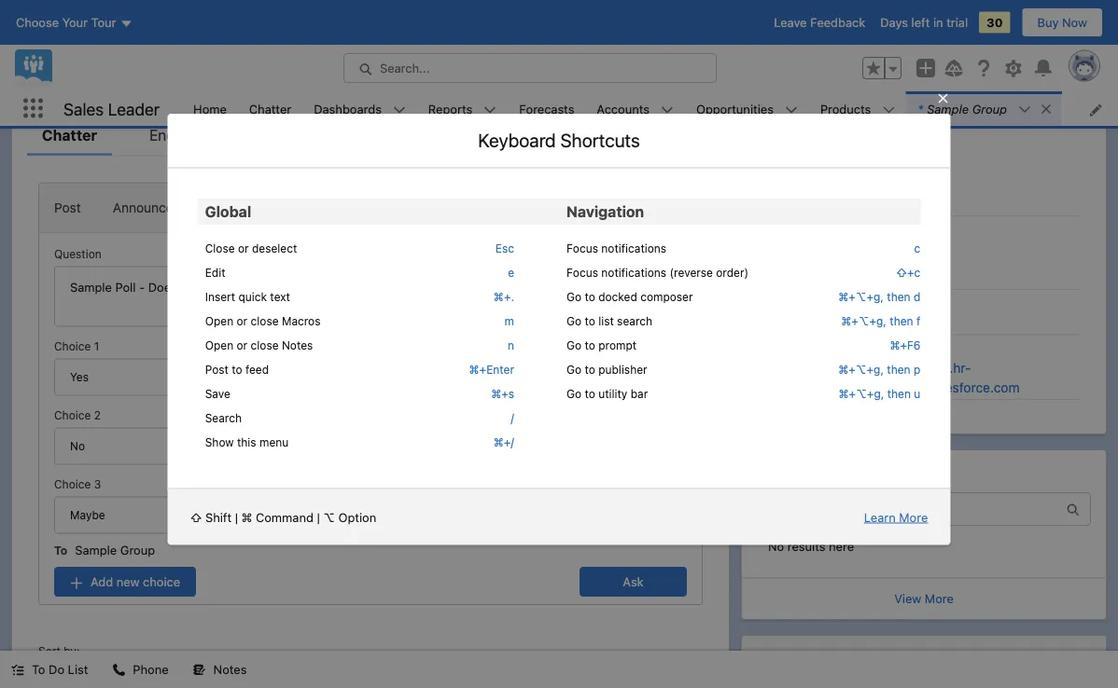 Task type: locate. For each thing, give the bounding box(es) containing it.
owner
[[464, 35, 501, 49]]

focus
[[567, 242, 598, 255], [567, 266, 598, 279]]

choice left 3
[[54, 478, 91, 491]]

sample!
[[871, 241, 922, 257]]

text default image right phone
[[193, 664, 206, 677]]

show this menu
[[205, 436, 289, 449]]

group down buy
[[1011, 35, 1045, 49]]

then for f
[[890, 314, 913, 327]]

go to utility bar
[[567, 387, 648, 400]]

0 horizontal spatial |
[[235, 510, 238, 524]]

focus for focus notifications
[[567, 242, 598, 255]]

opportunities link
[[685, 91, 785, 126]]

to left "list"
[[585, 314, 595, 327]]

group up broadcast
[[303, 31, 367, 57]]

delete group button
[[956, 28, 1060, 56]]

choice left "1"
[[54, 340, 91, 353]]

engagement
[[149, 126, 235, 144]]

2 vertical spatial or
[[237, 339, 248, 352]]

0 vertical spatial text default image
[[1040, 103, 1053, 116]]

1 notifications from the top
[[601, 242, 666, 255]]

0 horizontal spatial to
[[32, 663, 45, 677]]

go for go to publisher
[[567, 363, 582, 376]]

leave feedback link
[[774, 15, 865, 29]]

to down go to prompt
[[585, 363, 595, 376]]

then left u
[[887, 387, 911, 400]]

2 focus from the top
[[567, 266, 598, 279]]

chatter
[[249, 102, 291, 116], [42, 126, 97, 144]]

composer
[[640, 290, 693, 303]]

1 horizontal spatial text default image
[[1040, 103, 1053, 116]]

go up go to list search
[[567, 290, 582, 303]]

group up the add new choice
[[120, 544, 155, 558]]

1 vertical spatial open
[[205, 339, 233, 352]]

now
[[1062, 15, 1087, 29]]

1 horizontal spatial chatter
[[249, 102, 291, 116]]

view more link
[[894, 592, 954, 606]]

choice left 2
[[54, 409, 91, 422]]

⇧+c
[[896, 266, 921, 279]]

notes inside button
[[213, 663, 247, 677]]

group down delete
[[972, 102, 1007, 116]]

post for post
[[54, 200, 81, 216]]

then left p
[[887, 363, 911, 376]]

close
[[205, 242, 235, 255]]

1 vertical spatial or
[[237, 314, 248, 327]]

0 vertical spatial open
[[205, 314, 233, 327]]

⌘+⌥+g, then f
[[841, 314, 921, 327]]

1 horizontal spatial text default image
[[193, 664, 206, 677]]

list
[[68, 663, 88, 677]]

notifications for focus notifications (reverse order)
[[601, 266, 666, 279]]

list containing home
[[182, 91, 1118, 126]]

to inside button
[[32, 663, 45, 677]]

notes
[[282, 339, 313, 352], [213, 663, 247, 677]]

chatter for rightmost the chatter link
[[249, 102, 291, 116]]

delete group
[[971, 35, 1045, 49]]

to for to do list
[[32, 663, 45, 677]]

edit down days at right
[[879, 35, 901, 49]]

is
[[845, 241, 855, 257]]

more right view
[[925, 592, 954, 606]]

Question text field
[[54, 266, 687, 327]]

⌘+⌥+g, then p
[[838, 363, 921, 376]]

list
[[182, 91, 1118, 126]]

go down go to prompt
[[567, 363, 582, 376]]

here
[[829, 539, 854, 553]]

days left in trial
[[880, 15, 968, 29]]

0 vertical spatial choice
[[54, 340, 91, 353]]

go for go to docked composer
[[567, 290, 582, 303]]

⌘+⌥+g, up ⌘+⌥+g, then u
[[838, 363, 884, 376]]

| left ⌘
[[235, 510, 238, 524]]

text default image left phone
[[112, 664, 125, 677]]

1 horizontal spatial post
[[205, 363, 229, 376]]

or down the insert quick text
[[237, 314, 248, 327]]

to left do
[[32, 663, 45, 677]]

0 vertical spatial post
[[54, 200, 81, 216]]

ask button
[[580, 567, 687, 597]]

left
[[911, 15, 930, 29]]

trial
[[947, 15, 968, 29]]

post up save at bottom left
[[205, 363, 229, 376]]

| left ⌥ on the bottom of page
[[317, 510, 320, 524]]

30
[[987, 15, 1003, 29]]

1 horizontal spatial to
[[54, 545, 67, 558]]

sample right "*"
[[927, 102, 969, 116]]

to left docked
[[585, 290, 595, 303]]

text default image
[[520, 31, 543, 53], [11, 664, 24, 677], [193, 664, 206, 677]]

1 vertical spatial text default image
[[112, 664, 125, 677]]

then
[[887, 290, 911, 303], [890, 314, 913, 327], [887, 363, 911, 376], [887, 387, 911, 400]]

3 go from the top
[[567, 339, 582, 352]]

go to list search
[[567, 314, 652, 327]]

4 go from the top
[[567, 363, 582, 376]]

or for close or deselect
[[238, 242, 249, 255]]

keyboard
[[478, 129, 556, 151]]

0 horizontal spatial chatter
[[42, 126, 97, 144]]

text default image down delete group button
[[1040, 103, 1053, 116]]

1 vertical spatial notes
[[213, 663, 247, 677]]

1 vertical spatial edit
[[205, 266, 225, 279]]

1 vertical spatial post
[[205, 363, 229, 376]]

chatter right home
[[249, 102, 291, 116]]

group
[[862, 57, 902, 79]]

1 horizontal spatial edit
[[879, 35, 901, 49]]

edit down close
[[205, 266, 225, 279]]

1 vertical spatial chatter
[[42, 126, 97, 144]]

text default image right owner
[[520, 31, 543, 53]]

choice 3
[[54, 478, 101, 491]]

sample
[[219, 31, 298, 57], [927, 102, 969, 116], [772, 196, 817, 211], [75, 544, 117, 558]]

⌘+⌥+g, down 0f9hr000000phi0kak@post.hr-
[[839, 387, 884, 400]]

1 vertical spatial notifications
[[601, 266, 666, 279]]

2 notifications from the top
[[601, 266, 666, 279]]

save
[[205, 387, 230, 400]]

shortcuts
[[560, 129, 640, 151]]

reports list item
[[417, 91, 508, 126]]

2 go from the top
[[567, 314, 582, 327]]

information
[[772, 222, 832, 235]]

more
[[899, 510, 928, 524], [925, 592, 954, 606]]

0 vertical spatial or
[[238, 242, 249, 255]]

1 open from the top
[[205, 314, 233, 327]]

focus down navigation
[[567, 242, 598, 255]]

⌘+⌥+g, for ⌘+⌥+g, then u
[[839, 387, 884, 400]]

close down open or close macros
[[251, 339, 279, 352]]

n
[[508, 339, 514, 352]]

edit for edit
[[205, 266, 225, 279]]

focus down focus notifications on the top right of the page
[[567, 266, 598, 279]]

a
[[859, 241, 867, 257]]

then left d
[[887, 290, 911, 303]]

post up question
[[54, 200, 81, 216]]

navigation
[[567, 203, 644, 221]]

0 vertical spatial edit
[[879, 35, 901, 49]]

* sample group
[[918, 102, 1007, 116]]

to for feed
[[232, 363, 242, 376]]

broadcast
[[302, 72, 363, 86]]

announcement
[[113, 200, 204, 216]]

Choice 3 text field
[[54, 497, 687, 534]]

0 vertical spatial close
[[251, 314, 279, 327]]

1 go from the top
[[567, 290, 582, 303]]

1 choice from the top
[[54, 340, 91, 353]]

0 horizontal spatial text default image
[[11, 664, 24, 677]]

2 horizontal spatial text default image
[[520, 31, 543, 53]]

post inside tab list
[[54, 200, 81, 216]]

⌘+f6
[[890, 339, 921, 352]]

2 vertical spatial choice
[[54, 478, 91, 491]]

0 vertical spatial notes
[[282, 339, 313, 352]]

1 vertical spatial more
[[925, 592, 954, 606]]

to left utility
[[585, 387, 595, 400]]

buy now button
[[1022, 7, 1103, 37]]

search
[[205, 411, 242, 424]]

text default image inside to do list button
[[11, 664, 24, 677]]

0 vertical spatial to
[[54, 545, 67, 558]]

sample up add
[[75, 544, 117, 558]]

to down choice 3
[[54, 545, 67, 558]]

1 vertical spatial close
[[251, 339, 279, 352]]

0 horizontal spatial post
[[54, 200, 81, 216]]

leave feedback
[[774, 15, 865, 29]]

this
[[237, 436, 256, 449]]

open for open or close macros
[[205, 314, 233, 327]]

products link
[[809, 91, 882, 126]]

sample up information
[[772, 196, 817, 211]]

more right the learn
[[899, 510, 928, 524]]

close up open or close notes
[[251, 314, 279, 327]]

0f9hr000000phi0kak@post.hr- 1sbm4maa.na235.chatter.salesforce.com link
[[772, 360, 1020, 395]]

0 horizontal spatial edit
[[205, 266, 225, 279]]

to for to sample group
[[54, 545, 67, 558]]

open or close macros
[[205, 314, 321, 327]]

Search this feed... search field
[[337, 662, 617, 689]]

(reverse
[[670, 266, 713, 279]]

0 vertical spatial focus
[[567, 242, 598, 255]]

to for prompt
[[585, 339, 595, 352]]

1 vertical spatial choice
[[54, 409, 91, 422]]

2 choice from the top
[[54, 409, 91, 422]]

choice
[[143, 575, 180, 589]]

0 vertical spatial notifications
[[601, 242, 666, 255]]

open down insert
[[205, 314, 233, 327]]

choice
[[54, 340, 91, 353], [54, 409, 91, 422], [54, 478, 91, 491]]

notifications up focus notifications (reverse order)
[[601, 242, 666, 255]]

⌘+⌥+g, down ⌘+⌥+g, then d
[[841, 314, 887, 327]]

then left f
[[890, 314, 913, 327]]

edit inside button
[[879, 35, 901, 49]]

text default image inside the notes button
[[193, 664, 206, 677]]

notes right phone
[[213, 663, 247, 677]]

2 open from the top
[[205, 339, 233, 352]]

0 horizontal spatial notes
[[213, 663, 247, 677]]

text default image
[[1040, 103, 1053, 116], [112, 664, 125, 677]]

post
[[54, 200, 81, 216], [205, 363, 229, 376]]

list item
[[907, 91, 1061, 126]]

search
[[617, 314, 652, 327]]

⌘+.
[[494, 290, 514, 303]]

go for go to prompt
[[567, 339, 582, 352]]

delete
[[971, 35, 1007, 49]]

0 vertical spatial more
[[899, 510, 928, 524]]

group down left
[[904, 35, 939, 49]]

more for view more
[[925, 592, 954, 606]]

2 close from the top
[[251, 339, 279, 352]]

or for open or close macros
[[237, 314, 248, 327]]

shift
[[205, 510, 232, 524]]

or up post to feed
[[237, 339, 248, 352]]

⌘+⌥+g, up ⌘+⌥+g, then f
[[838, 290, 884, 303]]

go up go to publisher
[[567, 339, 582, 352]]

chatter down sales
[[42, 126, 97, 144]]

chatter link right home
[[238, 91, 303, 126]]

to do list
[[32, 663, 88, 677]]

go left utility
[[567, 387, 582, 400]]

list
[[598, 314, 614, 327]]

choice for choice 2
[[54, 409, 91, 422]]

add new choice button
[[54, 567, 196, 597]]

or right close
[[238, 242, 249, 255]]

p
[[914, 363, 921, 376]]

0f9hr000000phi0kak@post.hr- 1sbm4maa.na235.chatter.salesforce.com
[[772, 360, 1020, 395]]

text default image left do
[[11, 664, 24, 677]]

5 go from the top
[[567, 387, 582, 400]]

1 vertical spatial to
[[32, 663, 45, 677]]

1 horizontal spatial |
[[317, 510, 320, 524]]

quick
[[238, 290, 267, 303]]

feed
[[245, 363, 269, 376]]

go left "list"
[[567, 314, 582, 327]]

3 choice from the top
[[54, 478, 91, 491]]

0 vertical spatial chatter
[[249, 102, 291, 116]]

to left prompt
[[585, 339, 595, 352]]

1 horizontal spatial notes
[[282, 339, 313, 352]]

anderson
[[806, 315, 864, 330]]

to left feed
[[232, 363, 242, 376]]

notes down macros at top left
[[282, 339, 313, 352]]

0 horizontal spatial text default image
[[112, 664, 125, 677]]

list item containing *
[[907, 91, 1061, 126]]

sample inside list item
[[927, 102, 969, 116]]

no
[[768, 539, 784, 553]]

to
[[585, 290, 595, 303], [585, 314, 595, 327], [585, 339, 595, 352], [232, 363, 242, 376], [585, 363, 595, 376], [585, 387, 595, 400]]

do
[[49, 663, 64, 677]]

results
[[788, 539, 826, 553]]

chatter for the left the chatter link
[[42, 126, 97, 144]]

to for publisher
[[585, 363, 595, 376]]

go for go to list search
[[567, 314, 582, 327]]

dashboards list item
[[303, 91, 417, 126]]

chatter link down sales
[[27, 124, 112, 155]]

2 | from the left
[[317, 510, 320, 524]]

open up post to feed
[[205, 339, 233, 352]]

focus notifications (reverse order)
[[567, 266, 749, 279]]

1 focus from the top
[[567, 242, 598, 255]]

⌘+⌥+g, for ⌘+⌥+g, then d
[[838, 290, 884, 303]]

tab list
[[38, 182, 703, 234]]

edit
[[879, 35, 901, 49], [205, 266, 225, 279]]

notifications up go to docked composer
[[601, 266, 666, 279]]

to sample group
[[54, 544, 155, 558]]

to inside 'to sample group'
[[54, 545, 67, 558]]

1 vertical spatial focus
[[567, 266, 598, 279]]

1 close from the top
[[251, 314, 279, 327]]

group down 'leave'
[[762, 35, 797, 49]]

⌘+⌥+g,
[[838, 290, 884, 303], [841, 314, 887, 327], [838, 363, 884, 376], [839, 387, 884, 400]]



Task type: vqa. For each thing, say whether or not it's contained in the screenshot.
⌘
yes



Task type: describe. For each thing, give the bounding box(es) containing it.
open for open or close notes
[[205, 339, 233, 352]]

sort by:
[[38, 645, 80, 658]]

phone button
[[101, 651, 180, 689]]

this
[[814, 241, 841, 257]]

search... button
[[343, 53, 717, 83]]

insert
[[205, 290, 235, 303]]

f
[[916, 314, 921, 327]]

choice 2
[[54, 409, 101, 422]]

sort
[[38, 645, 60, 658]]

sales leader
[[63, 99, 160, 119]]

bar
[[631, 387, 648, 400]]

tab list containing post
[[38, 182, 703, 234]]

go for go to utility bar
[[567, 387, 582, 400]]

choice 1
[[54, 340, 99, 353]]

sales
[[63, 99, 104, 119]]

notes button
[[182, 651, 258, 689]]

group for new
[[762, 35, 797, 49]]

poll
[[236, 200, 260, 216]]

close or deselect
[[205, 242, 297, 255]]

by:
[[64, 645, 80, 658]]

option
[[338, 510, 376, 524]]

choice for choice 1
[[54, 340, 91, 353]]

*
[[918, 102, 923, 116]]

choice for choice 3
[[54, 478, 91, 491]]

search...
[[380, 61, 430, 75]]

add new choice
[[91, 575, 180, 589]]

hello! this is a sample!
[[772, 241, 922, 257]]

days
[[880, 15, 908, 29]]

3
[[94, 478, 101, 491]]

forecasts link
[[508, 91, 586, 126]]

utility
[[598, 387, 628, 400]]

⌘+s
[[491, 387, 514, 400]]

ruby anderson link
[[772, 315, 864, 330]]

text default image inside phone button
[[112, 664, 125, 677]]

ruby anderson
[[772, 315, 864, 330]]

sample group
[[219, 31, 367, 57]]

new
[[734, 35, 759, 49]]

go to publisher
[[567, 363, 647, 376]]

notifications for focus notifications
[[601, 242, 666, 255]]

⌘+/
[[494, 436, 514, 449]]

accounts link
[[586, 91, 661, 126]]

⌘+⌥+g, for ⌘+⌥+g, then p
[[838, 363, 884, 376]]

2
[[94, 409, 101, 422]]

close for macros
[[251, 314, 279, 327]]

Choice 2 text field
[[54, 428, 687, 465]]

view more
[[894, 592, 954, 606]]

text
[[270, 290, 290, 303]]

⌘+⌥+g, then u
[[839, 387, 921, 400]]

new group member button
[[719, 28, 862, 56]]

learn more link
[[864, 510, 928, 524]]

docked
[[598, 290, 637, 303]]

or for open or close notes
[[237, 339, 248, 352]]

⌘+⌥+g, for ⌘+⌥+g, then f
[[841, 314, 887, 327]]

then for d
[[887, 290, 911, 303]]

accounts list item
[[586, 91, 685, 126]]

ask
[[623, 575, 644, 589]]

products list item
[[809, 91, 907, 126]]

text default image for notes
[[193, 664, 206, 677]]

1
[[94, 340, 99, 353]]

focus for focus notifications (reverse order)
[[567, 266, 598, 279]]

⇧
[[190, 510, 202, 524]]

close for notes
[[251, 339, 279, 352]]

text default image for to do list
[[11, 664, 24, 677]]

group for delete
[[1011, 35, 1045, 49]]

to for docked
[[585, 290, 595, 303]]

Search People... text field
[[757, 493, 1091, 526]]

Choice 1 text field
[[54, 359, 687, 396]]

c
[[914, 242, 921, 255]]

phone
[[133, 663, 169, 677]]

global
[[205, 203, 251, 221]]

member
[[801, 35, 847, 49]]

question
[[54, 248, 102, 261]]

reports link
[[417, 91, 484, 126]]

menu
[[259, 436, 289, 449]]

edit group
[[879, 35, 939, 49]]

post for post to feed
[[205, 363, 229, 376]]

then for p
[[887, 363, 911, 376]]

post to feed
[[205, 363, 269, 376]]

/
[[511, 411, 514, 424]]

more for learn more
[[899, 510, 928, 524]]

home link
[[182, 91, 238, 126]]

edit group button
[[864, 28, 954, 56]]

reports
[[428, 102, 472, 116]]

⌘
[[241, 510, 252, 524]]

go to docked composer
[[567, 290, 693, 303]]

d
[[914, 290, 921, 303]]

sample up home
[[219, 31, 298, 57]]

post link
[[39, 183, 97, 233]]

⌘+enter
[[469, 363, 514, 376]]

ruby
[[772, 315, 802, 330]]

order)
[[716, 266, 749, 279]]

group for edit
[[904, 35, 939, 49]]

then for u
[[887, 387, 911, 400]]

group for sample
[[303, 31, 367, 57]]

m
[[505, 314, 514, 327]]

leave
[[774, 15, 807, 29]]

no results here
[[768, 539, 854, 553]]

hello!
[[772, 241, 810, 257]]

opportunities list item
[[685, 91, 809, 126]]

feedback
[[810, 15, 865, 29]]

buy
[[1037, 15, 1059, 29]]

0 horizontal spatial chatter link
[[27, 124, 112, 155]]

dashboards link
[[303, 91, 393, 126]]

1 horizontal spatial chatter link
[[238, 91, 303, 126]]

e
[[508, 266, 514, 279]]

home
[[193, 102, 227, 116]]

add
[[91, 575, 113, 589]]

new group member
[[734, 35, 847, 49]]

view
[[894, 592, 922, 606]]

to for list
[[585, 314, 595, 327]]

1 | from the left
[[235, 510, 238, 524]]

1sbm4maa.na235.chatter.salesforce.com
[[772, 380, 1020, 395]]

edit for edit group
[[879, 35, 901, 49]]

leader
[[108, 99, 160, 119]]

to for utility
[[585, 387, 595, 400]]



